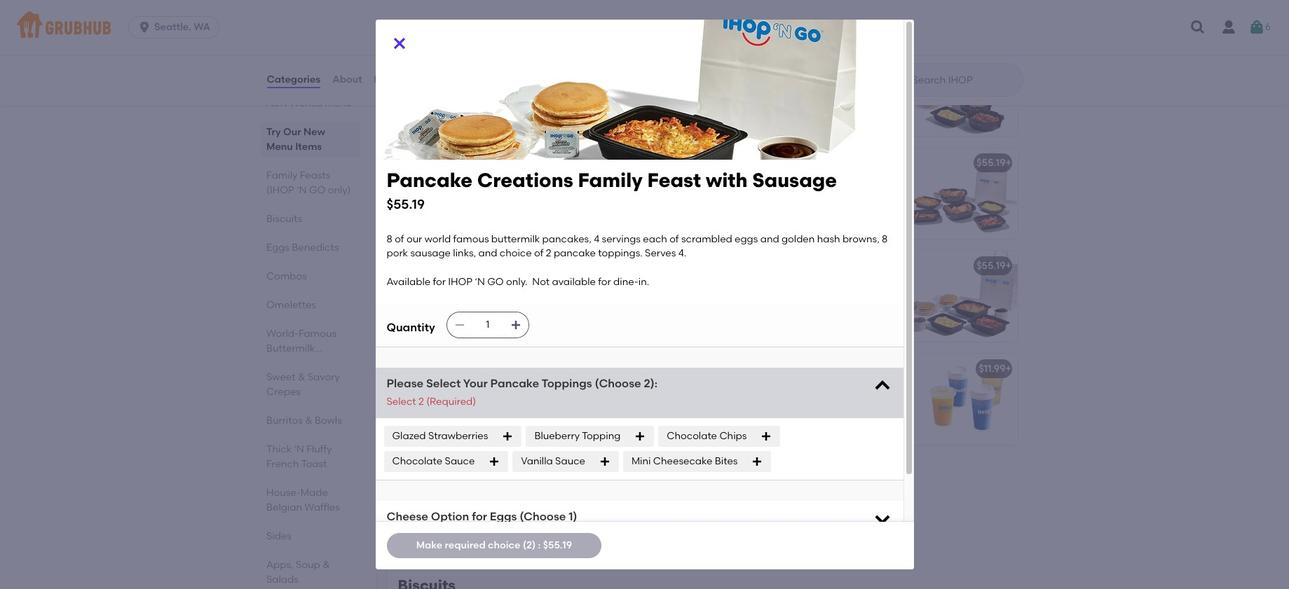 Task type: vqa. For each thing, say whether or not it's contained in the screenshot.
10–20 corresponding to V
no



Task type: describe. For each thing, give the bounding box(es) containing it.
pancakes inside world-famous buttermilk pancakes sweet & savory crepes
[[266, 358, 312, 369]]

blueberry topping
[[534, 430, 621, 442]]

:
[[538, 540, 541, 552]]

ihop inside '8 of our world famous buttermilk pancakes, 4 servings each of scrambled eggs and golden hash browns, 8 pork sausage links, and choice of 2 pancake toppings. serves 4. available for ihop 'n go only.  not available for dine-in.'
[[448, 276, 473, 288]]

beverage for lunch/dinner
[[478, 466, 524, 478]]

or
[[524, 514, 534, 526]]

0 vertical spatial waffles
[[544, 157, 580, 169]]

0 vertical spatial ihop
[[451, 16, 472, 26]]

toppings
[[542, 377, 592, 391]]

pancake creations family feast with sausage
[[723, 260, 945, 272]]

$55.19 for breakfast family feast with waffles image
[[663, 157, 692, 169]]

of up the pork
[[395, 233, 404, 245]]

cheesecake
[[653, 456, 713, 467]]

strawberries
[[428, 430, 488, 442]]

sausage
[[410, 248, 451, 260]]

each
[[643, 233, 667, 245]]

1 horizontal spatial select
[[426, 377, 461, 391]]

$107.98
[[658, 363, 692, 375]]

0 vertical spatial only.
[[498, 16, 517, 26]]

cheese option for eggs (choose 1)
[[387, 510, 577, 524]]

please select your pancake toppings (choose 2): select 2 (required)
[[387, 377, 658, 408]]

bundle for breakfast beverage bundle
[[820, 363, 854, 375]]

+ for breakfast beverage bundle
[[1006, 363, 1012, 375]]

lunch/dinner beverage bundle image
[[598, 457, 704, 548]]

available inside choice of 4 refreshing 30oz. beverages.  choose from fountain drink sodas, lemonade or iced tea. available for ihop 'n go only. not available for dine-in.
[[409, 543, 453, 555]]

vanilla
[[521, 456, 553, 467]]

eggs
[[735, 233, 758, 245]]

of up pancake creations family feast with bacon
[[534, 248, 544, 260]]

0 vertical spatial a
[[529, 88, 535, 100]]

from
[[503, 500, 525, 512]]

apps,
[[266, 559, 293, 571]]

sharp
[[448, 116, 476, 128]]

world
[[425, 233, 451, 245]]

refreshing
[[465, 486, 513, 498]]

$55.19 + for breakfast family feast with waffles
[[663, 157, 697, 169]]

world-famous buttermilk pancakes sweet & savory crepes
[[266, 328, 340, 398]]

6 button
[[1249, 15, 1271, 40]]

in. inside '8 of our world famous buttermilk pancakes, 4 servings each of scrambled eggs and golden hash browns, 8 pork sausage links, and choice of 2 pancake toppings. serves 4. available for ihop 'n go only.  not available for dine-in.'
[[638, 276, 649, 288]]

1 horizontal spatial thick
[[887, 157, 913, 169]]

new buttermilk crispy chicken family feast
[[409, 54, 621, 66]]

pieces
[[421, 74, 452, 86]]

bacon
[[589, 260, 620, 272]]

of down served
[[484, 102, 493, 114]]

new! breakfast family feast with thick 'n fluffy french toast image
[[912, 148, 1018, 239]]

+ for new! breakfast family feast with thick 'n fluffy french toast
[[1006, 157, 1012, 169]]

creations for pancake creations family feast with bacon
[[454, 260, 501, 272]]

0 vertical spatial chicken
[[519, 54, 558, 66]]

$55.19 for new! breakfast family feast with thick 'n fluffy french toast 'image'
[[977, 157, 1006, 169]]

of up strips,
[[454, 74, 464, 86]]

+ for breakfast family feast with waffles
[[692, 157, 697, 169]]

items
[[295, 141, 322, 153]]

breakfast for breakfast beverage bundle
[[723, 363, 770, 375]]

only. inside '8 of our world famous buttermilk pancakes, 4 servings each of scrambled eggs and golden hash browns, 8 pork sausage links, and choice of 2 pancake toppings. serves 4. available for ihop 'n go only.  not available for dine-in.'
[[506, 276, 528, 288]]

sandwiches
[[528, 363, 586, 375]]

vanilla sauce
[[521, 456, 585, 467]]

thick 'n fluffy french toast
[[266, 444, 332, 470]]

chicken
[[547, 74, 584, 86]]

0 vertical spatial fluffy
[[928, 157, 954, 169]]

$55.19 for breakfast family feast with pancakes image
[[977, 54, 1006, 66]]

+ for breakfast family feast with pancakes
[[1006, 54, 1012, 66]]

& inside world-famous buttermilk pancakes sweet & savory crepes
[[298, 372, 305, 383]]

1 horizontal spatial pancakes
[[858, 54, 905, 66]]

house-made belgian waffles
[[266, 487, 340, 514]]

lunch/dinner beverage bundle
[[409, 466, 559, 478]]

1 horizontal spatial menu
[[325, 97, 351, 109]]

belgian
[[266, 502, 302, 514]]

1)
[[569, 510, 577, 524]]

pancake for pancake creations family feast with sausage
[[723, 260, 766, 272]]

lemonade
[[470, 514, 522, 526]]

sauce for chocolate sauce
[[445, 456, 475, 467]]

available inside '8 of our world famous buttermilk pancakes, 4 servings each of scrambled eggs and golden hash browns, 8 pork sausage links, and choice of 2 pancake toppings. serves 4. available for ihop 'n go only.  not available for dine-in.'
[[387, 276, 431, 288]]

$11.99
[[979, 363, 1006, 375]]

our
[[407, 233, 422, 245]]

and inside 16 pieces of buttermilk crispy chicken breast strips, served with a side salad, a basket of french fries, and creamy sharp cheddar mac & cheese.  serves 4.
[[555, 102, 574, 114]]

0 vertical spatial in.
[[610, 16, 619, 26]]

in. inside choice of 4 refreshing 30oz. beverages.  choose from fountain drink sodas, lemonade or iced tea. available for ihop 'n go only. not available for dine-in.
[[495, 543, 506, 555]]

$14.39
[[666, 466, 695, 478]]

apps, soup & salads
[[266, 559, 330, 586]]

choice inside '8 of our world famous buttermilk pancakes, 4 servings each of scrambled eggs and golden hash browns, 8 pork sausage links, and choice of 2 pancake toppings. serves 4. available for ihop 'n go only.  not available for dine-in.'
[[500, 248, 532, 260]]

feasts
[[300, 170, 330, 182]]

16
[[409, 74, 418, 86]]

bowls
[[314, 415, 342, 427]]

side
[[537, 88, 557, 100]]

breakfast beverage bundle image
[[912, 354, 1018, 445]]

categories
[[267, 74, 321, 85]]

+ for steakburgers & chicken sandwiches family feast
[[692, 363, 697, 375]]

chocolate chips
[[667, 430, 747, 442]]

choose
[[464, 500, 501, 512]]

bundle for lunch/dinner beverage bundle
[[526, 466, 559, 478]]

& inside 16 pieces of buttermilk crispy chicken breast strips, served with a side salad, a basket of french fries, and creamy sharp cheddar mac & cheese.  serves 4.
[[548, 116, 555, 128]]

sides
[[266, 531, 291, 543]]

waffles inside house-made belgian waffles
[[304, 502, 340, 514]]

svg image inside 6 button
[[1249, 19, 1265, 36]]

go
[[484, 16, 496, 26]]

breakfast family feast with waffles
[[409, 157, 580, 169]]

about
[[332, 74, 362, 85]]

2 inside '8 of our world famous buttermilk pancakes, 4 servings each of scrambled eggs and golden hash browns, 8 pork sausage links, and choice of 2 pancake toppings. serves 4. available for ihop 'n go only.  not available for dine-in.'
[[546, 248, 551, 260]]

go inside choice of 4 refreshing 30oz. beverages.  choose from fountain drink sodas, lemonade or iced tea. available for ihop 'n go only. not available for dine-in.
[[510, 529, 526, 540]]

family inside family feasts (ihop 'n go only)
[[266, 170, 297, 182]]

6
[[1265, 21, 1271, 33]]

of inside choice of 4 refreshing 30oz. beverages.  choose from fountain drink sodas, lemonade or iced tea. available for ihop 'n go only. not available for dine-in.
[[446, 486, 455, 498]]

famous
[[298, 328, 336, 340]]

ihop inside choice of 4 refreshing 30oz. beverages.  choose from fountain drink sodas, lemonade or iced tea. available for ihop 'n go only. not available for dine-in.
[[471, 529, 495, 540]]

8 of our world famous buttermilk pancakes, 4 servings each of scrambled eggs and golden hash browns, 8 pork sausage links, and choice of 2 pancake toppings. serves 4. available for ihop 'n go only.  not available for dine-in.
[[387, 233, 890, 288]]

crepes
[[266, 386, 300, 398]]

please
[[387, 377, 424, 391]]

sausage for pancake creations family feast with sausage $55.19
[[752, 168, 837, 192]]

seattle,
[[154, 21, 191, 33]]

$11.99 +
[[979, 363, 1012, 375]]

breakfast beverage bundle
[[723, 363, 854, 375]]

thick inside thick 'n fluffy french toast
[[266, 444, 291, 456]]

salads
[[266, 574, 298, 586]]

chocolate for chocolate chips
[[667, 430, 717, 442]]

new inside try our new menu items
[[303, 126, 325, 138]]

toppings.
[[598, 248, 643, 260]]

new buttermilk crispy chicken family feast image
[[598, 45, 704, 136]]

svg image inside main navigation navigation
[[1190, 19, 1207, 36]]

wa
[[194, 21, 210, 33]]

& inside apps, soup & salads
[[322, 559, 330, 571]]

salad,
[[409, 102, 438, 114]]

mini
[[632, 456, 651, 467]]

$55.19 for pancake creations family feast with sausage image
[[977, 260, 1006, 272]]

1 8 from the left
[[387, 233, 392, 245]]

world-
[[266, 328, 298, 340]]

& up the your
[[476, 363, 484, 375]]

pancake creations family feast with bacon
[[409, 260, 620, 272]]

omelettes
[[266, 299, 316, 311]]

crispy
[[485, 54, 516, 66]]

required
[[445, 540, 486, 552]]

house-
[[266, 487, 300, 499]]

french inside thick 'n fluffy french toast
[[266, 458, 299, 470]]

new! breakfast family feast with thick 'n fluffy french toast
[[723, 157, 1018, 169]]

available inside '8 of our world famous buttermilk pancakes, 4 servings each of scrambled eggs and golden hash browns, 8 pork sausage links, and choice of 2 pancake toppings. serves 4. available for ihop 'n go only.  not available for dine-in.'
[[552, 276, 596, 288]]

chips
[[720, 430, 747, 442]]

not inside '8 of our world famous buttermilk pancakes, 4 servings each of scrambled eggs and golden hash browns, 8 pork sausage links, and choice of 2 pancake toppings. serves 4. available for ihop 'n go only.  not available for dine-in.'
[[532, 276, 550, 288]]

0 horizontal spatial a
[[440, 102, 447, 114]]

menu inside try our new menu items
[[266, 141, 293, 153]]

family inside button
[[503, 260, 535, 272]]

tea.
[[559, 514, 579, 526]]

1 horizontal spatial dine-
[[588, 16, 610, 26]]

toast inside thick 'n fluffy french toast
[[301, 458, 327, 470]]

servings
[[602, 233, 641, 245]]

sausage for pancake creations family feast with sausage
[[903, 260, 945, 272]]

reviews button
[[373, 55, 414, 105]]

1 vertical spatial french
[[957, 157, 990, 169]]

not inside choice of 4 refreshing 30oz. beverages.  choose from fountain drink sodas, lemonade or iced tea. available for ihop 'n go only. not available for dine-in.
[[552, 529, 570, 540]]

2 8 from the left
[[882, 233, 888, 245]]

1 vertical spatial choice
[[488, 540, 520, 552]]

$107.98 +
[[658, 363, 697, 375]]

with inside button
[[566, 260, 587, 272]]



Task type: locate. For each thing, give the bounding box(es) containing it.
quantity
[[387, 321, 435, 334]]

$55.19 + for breakfast family feast with pancakes
[[977, 54, 1012, 66]]

1 vertical spatial new
[[266, 97, 287, 109]]

1 horizontal spatial serves
[[645, 248, 676, 260]]

0 horizontal spatial menu
[[266, 141, 293, 153]]

french inside 16 pieces of buttermilk crispy chicken breast strips, served with a side salad, a basket of french fries, and creamy sharp cheddar mac & cheese.  serves 4.
[[495, 102, 528, 114]]

pancake for pancake creations family feast with bacon
[[409, 260, 451, 272]]

available up new buttermilk crispy chicken family feast
[[536, 16, 573, 26]]

svg image
[[1190, 19, 1207, 36], [454, 320, 465, 331], [872, 377, 892, 396], [635, 431, 646, 442], [761, 431, 772, 442], [489, 456, 500, 468], [599, 456, 611, 468]]

available for ihop 'n go only. not available for dine-in.
[[398, 16, 619, 26]]

0 vertical spatial dine-
[[588, 16, 610, 26]]

8 right browns,
[[882, 233, 888, 245]]

1 horizontal spatial 4.
[[678, 248, 686, 260]]

0 vertical spatial not
[[519, 16, 534, 26]]

(choose up :
[[520, 510, 566, 524]]

1 horizontal spatial sauce
[[555, 456, 585, 467]]

chicken up crispy
[[519, 54, 558, 66]]

and
[[555, 102, 574, 114], [760, 233, 779, 245], [478, 248, 497, 260]]

pancakes up search icon
[[858, 54, 905, 66]]

1 horizontal spatial 2
[[546, 248, 551, 260]]

chicken up please select your pancake toppings (choose 2): select 2 (required)
[[486, 363, 526, 375]]

serves inside '8 of our world famous buttermilk pancakes, 4 servings each of scrambled eggs and golden hash browns, 8 pork sausage links, and choice of 2 pancake toppings. serves 4. available for ihop 'n go only.  not available for dine-in.'
[[645, 248, 676, 260]]

(ihop
[[266, 184, 294, 196]]

1 vertical spatial (choose
[[520, 510, 566, 524]]

4. inside 16 pieces of buttermilk crispy chicken breast strips, served with a side salad, a basket of french fries, and creamy sharp cheddar mac & cheese.  serves 4.
[[481, 131, 489, 142]]

1 vertical spatial serves
[[645, 248, 676, 260]]

1 horizontal spatial french
[[495, 102, 528, 114]]

combos
[[266, 271, 307, 283]]

0 vertical spatial serves
[[448, 131, 479, 142]]

1 vertical spatial eggs
[[490, 510, 517, 524]]

0 vertical spatial sausage
[[752, 168, 837, 192]]

feast inside pancake creations family feast with sausage $55.19
[[647, 168, 701, 192]]

buttermilk up pancake creations family feast with bacon
[[491, 233, 540, 245]]

of right each
[[670, 233, 679, 245]]

serves inside 16 pieces of buttermilk crispy chicken breast strips, served with a side salad, a basket of french fries, and creamy sharp cheddar mac & cheese.  serves 4.
[[448, 131, 479, 142]]

french
[[495, 102, 528, 114], [957, 157, 990, 169], [266, 458, 299, 470]]

4 left servings
[[594, 233, 600, 245]]

0 vertical spatial go
[[309, 184, 325, 196]]

0 horizontal spatial beverage
[[478, 466, 524, 478]]

1 sauce from the left
[[445, 456, 475, 467]]

0 horizontal spatial dine-
[[470, 543, 495, 555]]

buttermilk inside 16 pieces of buttermilk crispy chicken breast strips, served with a side salad, a basket of french fries, and creamy sharp cheddar mac & cheese.  serves 4.
[[466, 74, 515, 86]]

1 vertical spatial chocolate
[[392, 456, 443, 467]]

scrambled
[[681, 233, 732, 245]]

0 horizontal spatial waffles
[[304, 502, 340, 514]]

new up the try
[[266, 97, 287, 109]]

1 vertical spatial toast
[[301, 458, 327, 470]]

0 vertical spatial pancakes
[[858, 54, 905, 66]]

sauce for vanilla sauce
[[555, 456, 585, 467]]

1 vertical spatial select
[[387, 396, 416, 408]]

choice of 4 refreshing 30oz. beverages.  choose from fountain drink sodas, lemonade or iced tea. available for ihop 'n go only. not available for dine-in.
[[409, 486, 579, 555]]

ihop left the go
[[451, 16, 472, 26]]

eggs
[[266, 242, 289, 254], [490, 510, 517, 524]]

2 down pancakes,
[[546, 248, 551, 260]]

breakfast for breakfast family feast with pancakes
[[723, 54, 770, 66]]

0 vertical spatial buttermilk
[[433, 54, 483, 66]]

savory
[[307, 372, 340, 383]]

pancake down cheese.
[[387, 168, 473, 192]]

2 vertical spatial only.
[[529, 529, 550, 540]]

new wonka menu
[[266, 97, 351, 109]]

1 vertical spatial waffles
[[304, 502, 340, 514]]

reviews
[[374, 74, 413, 85]]

creations down golden on the top right of the page
[[768, 260, 815, 272]]

go down feasts
[[309, 184, 325, 196]]

a down strips,
[[440, 102, 447, 114]]

Search IHOP search field
[[911, 74, 1018, 87]]

with
[[835, 54, 856, 66], [506, 88, 526, 100], [521, 157, 542, 169], [864, 157, 885, 169], [706, 168, 748, 192], [566, 260, 587, 272], [881, 260, 901, 272]]

0 horizontal spatial 4
[[457, 486, 463, 498]]

creations inside button
[[454, 260, 501, 272]]

creations
[[477, 168, 573, 192], [454, 260, 501, 272], [768, 260, 815, 272]]

1 vertical spatial and
[[760, 233, 779, 245]]

creations for pancake creations family feast with sausage $55.19
[[477, 168, 573, 192]]

svg image
[[1249, 19, 1265, 36], [137, 20, 152, 34], [391, 35, 408, 52], [510, 320, 521, 331], [502, 431, 513, 442], [752, 456, 763, 468], [872, 510, 892, 529]]

2 vertical spatial ihop
[[471, 529, 495, 540]]

available up 16
[[398, 16, 435, 26]]

menu down about
[[325, 97, 351, 109]]

2 horizontal spatial dine-
[[613, 276, 638, 288]]

pancakes
[[858, 54, 905, 66], [266, 358, 312, 369]]

1 horizontal spatial in.
[[610, 16, 619, 26]]

and down side
[[555, 102, 574, 114]]

only)
[[328, 184, 351, 196]]

0 vertical spatial choice
[[500, 248, 532, 260]]

pancakes up sweet
[[266, 358, 312, 369]]

serves down each
[[645, 248, 676, 260]]

2 vertical spatial french
[[266, 458, 299, 470]]

$55.19 + for new! breakfast family feast with thick 'n fluffy french toast
[[977, 157, 1012, 169]]

'n inside thick 'n fluffy french toast
[[294, 444, 304, 456]]

try
[[266, 126, 281, 138]]

0 vertical spatial and
[[555, 102, 574, 114]]

topping
[[582, 430, 621, 442]]

sodas,
[[436, 514, 468, 526]]

breakfast family feast with pancakes image
[[912, 45, 1018, 136]]

0 horizontal spatial fluffy
[[306, 444, 332, 456]]

and down famous
[[478, 248, 497, 260]]

fluffy inside thick 'n fluffy french toast
[[306, 444, 332, 456]]

strips,
[[442, 88, 470, 100]]

1 vertical spatial go
[[487, 276, 504, 288]]

family inside pancake creations family feast with sausage $55.19
[[578, 168, 643, 192]]

pancake creations family feast with bacon image
[[598, 251, 704, 342]]

(choose left 2):
[[595, 377, 641, 391]]

creations down links,
[[454, 260, 501, 272]]

pancakes,
[[542, 233, 592, 245]]

of up beverages.
[[446, 486, 455, 498]]

(choose inside please select your pancake toppings (choose 2): select 2 (required)
[[595, 377, 641, 391]]

available inside choice of 4 refreshing 30oz. beverages.  choose from fountain drink sodas, lemonade or iced tea. available for ihop 'n go only. not available for dine-in.
[[409, 529, 453, 540]]

pancake inside pancake creations family feast with sausage $55.19
[[387, 168, 473, 192]]

1 vertical spatial beverage
[[478, 466, 524, 478]]

1 horizontal spatial sausage
[[903, 260, 945, 272]]

in.
[[610, 16, 619, 26], [638, 276, 649, 288], [495, 543, 506, 555]]

cheese
[[387, 510, 428, 524]]

made
[[300, 487, 328, 499]]

4 down lunch/dinner on the left bottom of page
[[457, 486, 463, 498]]

4. down the cheddar
[[481, 131, 489, 142]]

0 vertical spatial toast
[[992, 157, 1018, 169]]

4 inside choice of 4 refreshing 30oz. beverages.  choose from fountain drink sodas, lemonade or iced tea. available for ihop 'n go only. not available for dine-in.
[[457, 486, 463, 498]]

breakfast family feast with waffles image
[[598, 148, 704, 239]]

go down or
[[510, 529, 526, 540]]

buttermilk down world-
[[266, 343, 315, 355]]

0 horizontal spatial (choose
[[520, 510, 566, 524]]

steakburgers
[[409, 363, 474, 375]]

seattle, wa
[[154, 21, 210, 33]]

pancake down steakburgers & chicken sandwiches family feast
[[490, 377, 539, 391]]

your
[[463, 377, 488, 391]]

0 vertical spatial available
[[398, 16, 435, 26]]

about button
[[332, 55, 363, 105]]

4. down scrambled
[[678, 248, 686, 260]]

4.
[[481, 131, 489, 142], [678, 248, 686, 260]]

ihop down cheese option for eggs (choose 1)
[[471, 529, 495, 540]]

buttermilk inside world-famous buttermilk pancakes sweet & savory crepes
[[266, 343, 315, 355]]

select down steakburgers
[[426, 377, 461, 391]]

'n inside '8 of our world famous buttermilk pancakes, 4 servings each of scrambled eggs and golden hash browns, 8 pork sausage links, and choice of 2 pancake toppings. serves 4. available for ihop 'n go only.  not available for dine-in.'
[[475, 276, 485, 288]]

1 vertical spatial chicken
[[486, 363, 526, 375]]

served
[[472, 88, 504, 100]]

1 vertical spatial thick
[[266, 444, 291, 456]]

1 vertical spatial fluffy
[[306, 444, 332, 456]]

breakfast for breakfast family feast with waffles
[[409, 157, 456, 169]]

golden
[[782, 233, 815, 245]]

0 horizontal spatial chocolate
[[392, 456, 443, 467]]

2 vertical spatial new
[[303, 126, 325, 138]]

30oz.
[[515, 486, 540, 498]]

0 horizontal spatial 2
[[419, 396, 424, 408]]

biscuits
[[266, 213, 302, 225]]

0 horizontal spatial new
[[266, 97, 287, 109]]

pancake down eggs
[[723, 260, 766, 272]]

go down pancake creations family feast with bacon
[[487, 276, 504, 288]]

pancake inside please select your pancake toppings (choose 2): select 2 (required)
[[490, 377, 539, 391]]

2 horizontal spatial go
[[510, 529, 526, 540]]

categories button
[[266, 55, 321, 105]]

0 vertical spatial 4.
[[481, 131, 489, 142]]

'n inside choice of 4 refreshing 30oz. beverages.  choose from fountain drink sodas, lemonade or iced tea. available for ihop 'n go only. not available for dine-in.
[[497, 529, 507, 540]]

0 vertical spatial 2
[[546, 248, 551, 260]]

basket
[[449, 102, 481, 114]]

1 vertical spatial in.
[[638, 276, 649, 288]]

waffles down the made
[[304, 502, 340, 514]]

chocolate down glazed
[[392, 456, 443, 467]]

buttermilk
[[466, 74, 515, 86], [491, 233, 540, 245]]

pancake for pancake creations family feast with sausage $55.19
[[387, 168, 473, 192]]

1 horizontal spatial bundle
[[820, 363, 854, 375]]

main navigation navigation
[[0, 0, 1289, 55]]

creations inside pancake creations family feast with sausage $55.19
[[477, 168, 573, 192]]

1 vertical spatial not
[[532, 276, 550, 288]]

buttermilk up pieces
[[433, 54, 483, 66]]

only. right the go
[[498, 16, 517, 26]]

fluffy
[[928, 157, 954, 169], [306, 444, 332, 456]]

serves down sharp
[[448, 131, 479, 142]]

beverage for breakfast
[[772, 363, 818, 375]]

breakfast
[[723, 54, 770, 66], [409, 157, 456, 169], [752, 157, 799, 169], [723, 363, 770, 375]]

0 vertical spatial 4
[[594, 233, 600, 245]]

0 horizontal spatial select
[[387, 396, 416, 408]]

1 vertical spatial available
[[387, 276, 431, 288]]

0 horizontal spatial 8
[[387, 233, 392, 245]]

not down pancake creations family feast with bacon
[[532, 276, 550, 288]]

0 horizontal spatial sauce
[[445, 456, 475, 467]]

1 horizontal spatial 4
[[594, 233, 600, 245]]

0 horizontal spatial and
[[478, 248, 497, 260]]

serves
[[448, 131, 479, 142], [645, 248, 676, 260]]

choice up pancake creations family feast with bacon
[[500, 248, 532, 260]]

sauce down blueberry topping on the left bottom of the page
[[555, 456, 585, 467]]

(choose
[[595, 377, 641, 391], [520, 510, 566, 524]]

search icon image
[[890, 72, 907, 88]]

go inside '8 of our world famous buttermilk pancakes, 4 servings each of scrambled eggs and golden hash browns, 8 pork sausage links, and choice of 2 pancake toppings. serves 4. available for ihop 'n go only.  not available for dine-in.'
[[487, 276, 504, 288]]

chocolate up mini cheesecake bites
[[667, 430, 717, 442]]

1 horizontal spatial beverage
[[772, 363, 818, 375]]

2 horizontal spatial and
[[760, 233, 779, 245]]

(required)
[[426, 396, 476, 408]]

glazed
[[392, 430, 426, 442]]

of
[[454, 74, 464, 86], [484, 102, 493, 114], [395, 233, 404, 245], [670, 233, 679, 245], [534, 248, 544, 260], [446, 486, 455, 498]]

only. down pancake creations family feast with bacon
[[506, 276, 528, 288]]

new for new wonka menu
[[266, 97, 287, 109]]

2 down 'please'
[[419, 396, 424, 408]]

available down drink
[[409, 543, 453, 555]]

1 vertical spatial only.
[[506, 276, 528, 288]]

beverages.
[[409, 500, 462, 512]]

1 vertical spatial bundle
[[526, 466, 559, 478]]

4 inside '8 of our world famous buttermilk pancakes, 4 servings each of scrambled eggs and golden hash browns, 8 pork sausage links, and choice of 2 pancake toppings. serves 4. available for ihop 'n go only.  not available for dine-in.'
[[594, 233, 600, 245]]

pancake down sausage
[[409, 260, 451, 272]]

ihop down links,
[[448, 276, 473, 288]]

0 vertical spatial eggs
[[266, 242, 289, 254]]

new up 16
[[409, 54, 431, 66]]

& right soup
[[322, 559, 330, 571]]

dine- inside '8 of our world famous buttermilk pancakes, 4 servings each of scrambled eggs and golden hash browns, 8 pork sausage links, and choice of 2 pancake toppings. serves 4. available for ihop 'n go only.  not available for dine-in.'
[[613, 276, 638, 288]]

0 vertical spatial bundle
[[820, 363, 854, 375]]

thick
[[887, 157, 913, 169], [266, 444, 291, 456]]

buttermilk up served
[[466, 74, 515, 86]]

0 horizontal spatial in.
[[495, 543, 506, 555]]

breakfast family feast with pancakes
[[723, 54, 905, 66]]

family feasts (ihop 'n go only)
[[266, 170, 351, 196]]

chocolate sauce
[[392, 456, 475, 467]]

1 vertical spatial menu
[[266, 141, 293, 153]]

only.
[[498, 16, 517, 26], [506, 276, 528, 288], [529, 529, 550, 540]]

not down tea.
[[552, 529, 570, 540]]

$55.19 inside pancake creations family feast with sausage $55.19
[[387, 196, 425, 212]]

0 vertical spatial menu
[[325, 97, 351, 109]]

available down the pork
[[387, 276, 431, 288]]

fries,
[[530, 102, 553, 114]]

with inside pancake creations family feast with sausage $55.19
[[706, 168, 748, 192]]

'n inside family feasts (ihop 'n go only)
[[296, 184, 306, 196]]

and right eggs
[[760, 233, 779, 245]]

make required choice (2) : $55.19
[[416, 540, 572, 552]]

hash
[[817, 233, 840, 245]]

breast
[[409, 88, 440, 100]]

1 horizontal spatial a
[[529, 88, 535, 100]]

1 vertical spatial a
[[440, 102, 447, 114]]

family
[[560, 54, 592, 66], [772, 54, 804, 66], [458, 157, 490, 169], [801, 157, 833, 169], [578, 168, 643, 192], [266, 170, 297, 182], [503, 260, 535, 272], [818, 260, 849, 272], [588, 363, 620, 375]]

new!
[[723, 157, 750, 169]]

only. down iced
[[529, 529, 550, 540]]

4. inside '8 of our world famous buttermilk pancakes, 4 servings each of scrambled eggs and golden hash browns, 8 pork sausage links, and choice of 2 pancake toppings. serves 4. available for ihop 'n go only.  not available for dine-in.'
[[678, 248, 686, 260]]

famous
[[453, 233, 489, 245]]

pork
[[387, 248, 408, 260]]

eggs benedicts
[[266, 242, 339, 254]]

not right the go
[[519, 16, 534, 26]]

available down drink
[[409, 529, 453, 540]]

8 up the pork
[[387, 233, 392, 245]]

2 inside please select your pancake toppings (choose 2): select 2 (required)
[[419, 396, 424, 408]]

1 horizontal spatial eggs
[[490, 510, 517, 524]]

0 horizontal spatial buttermilk
[[266, 343, 315, 355]]

creations down mac
[[477, 168, 573, 192]]

2 vertical spatial and
[[478, 248, 497, 260]]

chocolate for chocolate sauce
[[392, 456, 443, 467]]

chocolate
[[667, 430, 717, 442], [392, 456, 443, 467]]

available down pancake
[[552, 276, 596, 288]]

pancake creations family feast with bacon button
[[401, 251, 704, 342]]

waffles down mac
[[544, 157, 580, 169]]

0 horizontal spatial sausage
[[752, 168, 837, 192]]

cheddar
[[478, 116, 521, 128]]

try our new menu items
[[266, 126, 325, 153]]

choice left (2)
[[488, 540, 520, 552]]

a down crispy
[[529, 88, 535, 100]]

glazed strawberries
[[392, 430, 488, 442]]

creations for pancake creations family feast with sausage
[[768, 260, 815, 272]]

sauce down strawberries
[[445, 456, 475, 467]]

2 horizontal spatial in.
[[638, 276, 649, 288]]

0 horizontal spatial go
[[309, 184, 325, 196]]

1 vertical spatial dine-
[[613, 276, 638, 288]]

lunch/dinner
[[409, 466, 475, 478]]

0 vertical spatial available
[[536, 16, 573, 26]]

0 vertical spatial buttermilk
[[466, 74, 515, 86]]

only. inside choice of 4 refreshing 30oz. beverages.  choose from fountain drink sodas, lemonade or iced tea. available for ihop 'n go only. not available for dine-in.
[[529, 529, 550, 540]]

menu down the try
[[266, 141, 293, 153]]

buttermilk inside '8 of our world famous buttermilk pancakes, 4 servings each of scrambled eggs and golden hash browns, 8 pork sausage links, and choice of 2 pancake toppings. serves 4. available for ihop 'n go only.  not available for dine-in.'
[[491, 233, 540, 245]]

Input item quantity number field
[[472, 313, 503, 338]]

1 vertical spatial buttermilk
[[266, 343, 315, 355]]

seattle, wa button
[[128, 16, 225, 39]]

make
[[416, 540, 442, 552]]

pancake inside pancake creations family feast with bacon button
[[409, 260, 451, 272]]

0 vertical spatial chocolate
[[667, 430, 717, 442]]

pancake creations family feast with sausage image
[[912, 251, 1018, 342]]

not
[[519, 16, 534, 26], [532, 276, 550, 288], [552, 529, 570, 540]]

mac
[[524, 116, 545, 128]]

1 vertical spatial 4.
[[678, 248, 686, 260]]

sausage inside pancake creations family feast with sausage $55.19
[[752, 168, 837, 192]]

with inside 16 pieces of buttermilk crispy chicken breast strips, served with a side salad, a basket of french fries, and creamy sharp cheddar mac & cheese.  serves 4.
[[506, 88, 526, 100]]

dine- inside choice of 4 refreshing 30oz. beverages.  choose from fountain drink sodas, lemonade or iced tea. available for ihop 'n go only. not available for dine-in.
[[470, 543, 495, 555]]

1 horizontal spatial (choose
[[595, 377, 641, 391]]

0 horizontal spatial 4.
[[481, 131, 489, 142]]

1 horizontal spatial go
[[487, 276, 504, 288]]

browns,
[[843, 233, 880, 245]]

1 vertical spatial 2
[[419, 396, 424, 408]]

1 horizontal spatial waffles
[[544, 157, 580, 169]]

new up items at the left top of the page
[[303, 126, 325, 138]]

2 sauce from the left
[[555, 456, 585, 467]]

new for new buttermilk crispy chicken family feast
[[409, 54, 431, 66]]

feast inside button
[[538, 260, 564, 272]]

& right sweet
[[298, 372, 305, 383]]

go inside family feasts (ihop 'n go only)
[[309, 184, 325, 196]]

svg image inside seattle, wa button
[[137, 20, 152, 34]]

steakburgers & chicken sandwiches family feast image
[[598, 354, 704, 445]]

& right mac
[[548, 116, 555, 128]]

& left the bowls
[[305, 415, 312, 427]]

select down 'please'
[[387, 396, 416, 408]]

0 horizontal spatial eggs
[[266, 242, 289, 254]]

16 pieces of buttermilk crispy chicken breast strips, served with a side salad, a basket of french fries, and creamy sharp cheddar mac & cheese.  serves 4.
[[409, 74, 584, 142]]

1 horizontal spatial new
[[303, 126, 325, 138]]

soup
[[296, 559, 320, 571]]

1 vertical spatial available
[[552, 276, 596, 288]]



